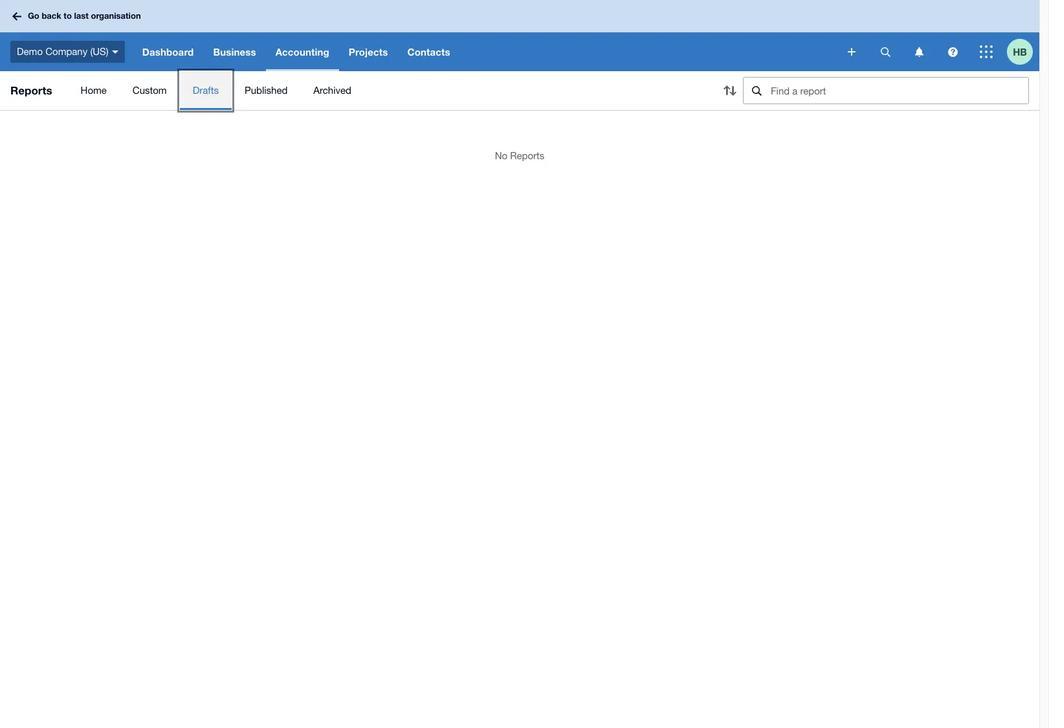 Task type: locate. For each thing, give the bounding box(es) containing it.
svg image
[[12, 12, 21, 20], [980, 45, 993, 58], [881, 47, 891, 57], [848, 48, 856, 56]]

1 vertical spatial reports
[[510, 150, 545, 161]]

business
[[213, 46, 256, 58]]

home
[[81, 85, 107, 96]]

demo company (us) button
[[0, 32, 133, 71]]

reports
[[10, 84, 52, 97], [510, 150, 545, 161]]

svg image
[[915, 47, 924, 57], [948, 47, 958, 57], [112, 50, 118, 54]]

banner containing hb
[[0, 0, 1040, 71]]

reports right no
[[510, 150, 545, 161]]

last
[[74, 11, 89, 21]]

banner
[[0, 0, 1040, 71]]

accounting button
[[266, 32, 339, 71]]

published
[[245, 85, 288, 96]]

sort reports image
[[718, 78, 743, 104]]

no reports
[[495, 150, 545, 161]]

drafts
[[193, 85, 219, 96]]

hb button
[[1008, 32, 1040, 71]]

archived
[[314, 85, 352, 96]]

home link
[[68, 71, 120, 110]]

hb
[[1014, 46, 1028, 57]]

menu containing home
[[68, 71, 707, 110]]

published link
[[232, 71, 301, 110]]

to
[[64, 11, 72, 21]]

2 horizontal spatial svg image
[[948, 47, 958, 57]]

navigation containing dashboard
[[133, 32, 839, 71]]

1 horizontal spatial reports
[[510, 150, 545, 161]]

no
[[495, 150, 508, 161]]

contacts
[[408, 46, 451, 58]]

demo
[[17, 46, 43, 57]]

0 horizontal spatial svg image
[[112, 50, 118, 54]]

reports down demo
[[10, 84, 52, 97]]

go back to last organisation link
[[8, 5, 149, 28]]

accounting
[[276, 46, 329, 58]]

drafts menu item
[[180, 71, 232, 110]]

navigation
[[133, 32, 839, 71]]

Find a report text field
[[770, 78, 1029, 104]]

go back to last organisation
[[28, 11, 141, 21]]

0 vertical spatial reports
[[10, 84, 52, 97]]

drafts link
[[180, 71, 232, 110]]

menu
[[68, 71, 707, 110]]

None field
[[743, 77, 1030, 104]]

business button
[[204, 32, 266, 71]]

archived link
[[301, 71, 365, 110]]



Task type: describe. For each thing, give the bounding box(es) containing it.
custom link
[[120, 71, 180, 110]]

0 horizontal spatial reports
[[10, 84, 52, 97]]

svg image inside demo company (us) popup button
[[112, 50, 118, 54]]

1 horizontal spatial svg image
[[915, 47, 924, 57]]

contacts button
[[398, 32, 460, 71]]

(us)
[[90, 46, 109, 57]]

projects button
[[339, 32, 398, 71]]

dashboard link
[[133, 32, 204, 71]]

go
[[28, 11, 39, 21]]

demo company (us)
[[17, 46, 109, 57]]

custom
[[133, 85, 167, 96]]

company
[[45, 46, 88, 57]]

back
[[42, 11, 61, 21]]

organisation
[[91, 11, 141, 21]]

svg image inside go back to last organisation link
[[12, 12, 21, 20]]

projects
[[349, 46, 388, 58]]

dashboard
[[142, 46, 194, 58]]



Task type: vqa. For each thing, say whether or not it's contained in the screenshot.
the last
yes



